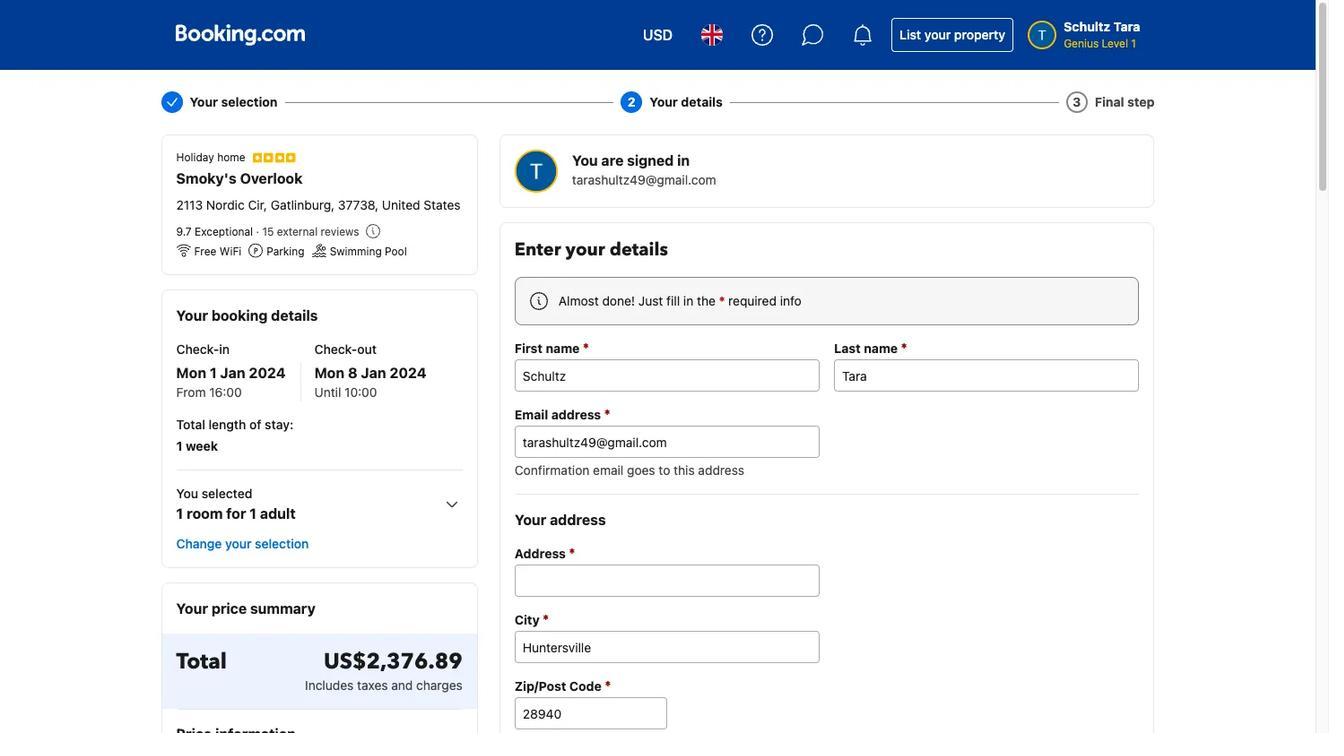 Task type: describe. For each thing, give the bounding box(es) containing it.
0 vertical spatial selection
[[221, 94, 278, 109]]

zip/post
[[515, 679, 566, 694]]

name for last name *
[[864, 341, 898, 356]]

summary
[[250, 601, 316, 617]]

almost done! just fill in the * required info
[[559, 293, 802, 309]]

1 vertical spatial in
[[683, 293, 693, 309]]

total for total
[[176, 648, 227, 677]]

change your selection link
[[169, 529, 316, 561]]

first name *
[[515, 340, 589, 356]]

booking.com online hotel reservations image
[[175, 24, 304, 46]]

your address
[[515, 512, 606, 528]]

37738,
[[338, 197, 379, 213]]

signed
[[627, 152, 674, 169]]

info
[[780, 293, 802, 309]]

your for selection
[[225, 537, 252, 552]]

you selected 1 room for  1 adult
[[176, 486, 296, 522]]

your booking details
[[176, 308, 318, 324]]

total length of stay: 1 week
[[176, 417, 293, 454]]

address
[[515, 546, 566, 561]]

required
[[728, 293, 777, 309]]

change your selection
[[176, 537, 309, 552]]

list your property link
[[892, 18, 1014, 52]]

this
[[674, 463, 695, 478]]

check- for 1
[[176, 342, 219, 357]]

your details
[[650, 94, 723, 109]]

last name *
[[834, 340, 907, 356]]

genius
[[1064, 37, 1099, 50]]

10:00
[[345, 385, 377, 400]]

parking
[[267, 245, 305, 259]]

for
[[226, 506, 246, 522]]

you are signed in tarashultz49@gmail.com
[[572, 152, 716, 187]]

week
[[186, 439, 218, 454]]

change
[[176, 537, 222, 552]]

city
[[515, 613, 540, 628]]

from
[[176, 385, 206, 400]]

2113
[[176, 197, 203, 213]]

your for your address
[[515, 512, 546, 528]]

the
[[697, 293, 716, 309]]

name for first name *
[[546, 341, 580, 356]]

* right last on the top right of the page
[[901, 340, 907, 356]]

code
[[569, 679, 602, 694]]

price
[[211, 601, 247, 617]]

external
[[277, 225, 318, 239]]

city *
[[515, 612, 549, 628]]

holiday
[[176, 151, 214, 164]]

your selection
[[190, 94, 278, 109]]

2024 for mon 1 jan 2024
[[249, 365, 286, 381]]

last
[[834, 341, 861, 356]]

list your property
[[900, 27, 1005, 42]]

includes taxes and charges
[[305, 678, 463, 694]]

of
[[249, 417, 261, 433]]

swimming
[[330, 245, 382, 259]]

home
[[217, 151, 245, 164]]

* right "city"
[[543, 612, 549, 628]]

mon for mon 8 jan 2024
[[314, 365, 344, 381]]

* right the the
[[719, 293, 725, 309]]

2
[[628, 94, 636, 109]]

address for email address *
[[551, 407, 601, 422]]

email
[[515, 407, 548, 422]]

cir,
[[248, 197, 267, 213]]

step
[[1127, 94, 1155, 109]]

confirmation email goes to this address
[[515, 463, 744, 478]]

9.7
[[176, 225, 192, 239]]

* up 'email'
[[604, 406, 610, 422]]

total for total length of stay: 1 week
[[176, 417, 205, 433]]

your price summary
[[176, 601, 316, 617]]

in inside check-in mon 1 jan 2024 from 16:00
[[219, 342, 230, 357]]

and
[[391, 678, 413, 694]]

* down almost
[[583, 340, 589, 356]]

length
[[209, 417, 246, 433]]

stay:
[[265, 417, 293, 433]]

your for details
[[566, 238, 605, 262]]

free wifi
[[194, 245, 241, 259]]

email
[[593, 463, 624, 478]]

smoky's overlook
[[176, 170, 303, 187]]

you for you selected
[[176, 486, 198, 502]]

1 right 'for'
[[250, 506, 257, 522]]

final step
[[1095, 94, 1155, 109]]

booking
[[211, 308, 268, 324]]

9.7 exceptional · 15 external reviews
[[176, 225, 359, 239]]

check- for 8
[[314, 342, 357, 357]]

level
[[1102, 37, 1128, 50]]



Task type: locate. For each thing, give the bounding box(es) containing it.
jan for 1
[[220, 365, 245, 381]]

address inside email address *
[[551, 407, 601, 422]]

pool
[[385, 245, 407, 259]]

smoky's
[[176, 170, 237, 187]]

details right 2
[[681, 94, 723, 109]]

to
[[659, 463, 670, 478]]

holiday home
[[176, 151, 245, 164]]

details right "booking"
[[271, 308, 318, 324]]

your for your price summary
[[176, 601, 208, 617]]

0 horizontal spatial your
[[225, 537, 252, 552]]

in right fill
[[683, 293, 693, 309]]

check- up from
[[176, 342, 219, 357]]

adult
[[260, 506, 296, 522]]

almost
[[559, 293, 599, 309]]

0 vertical spatial your
[[924, 27, 951, 42]]

3
[[1073, 94, 1081, 109]]

2 horizontal spatial details
[[681, 94, 723, 109]]

1 2024 from the left
[[249, 365, 286, 381]]

goes
[[627, 463, 655, 478]]

2024 inside check-in mon 1 jan 2024 from 16:00
[[249, 365, 286, 381]]

0 horizontal spatial mon
[[176, 365, 206, 381]]

*
[[719, 293, 725, 309], [583, 340, 589, 356], [901, 340, 907, 356], [604, 406, 610, 422], [569, 545, 575, 561], [543, 612, 549, 628], [605, 678, 611, 694]]

2 mon from the left
[[314, 365, 344, 381]]

1 horizontal spatial 2024
[[390, 365, 426, 381]]

2024 inside the check-out mon 8 jan 2024 until 10:00
[[390, 365, 426, 381]]

jan right "8"
[[361, 365, 386, 381]]

1 mon from the left
[[176, 365, 206, 381]]

0 horizontal spatial check-
[[176, 342, 219, 357]]

check- inside the check-out mon 8 jan 2024 until 10:00
[[314, 342, 357, 357]]

0 horizontal spatial 2024
[[249, 365, 286, 381]]

1 vertical spatial address
[[698, 463, 744, 478]]

name right first
[[546, 341, 580, 356]]

in down "booking"
[[219, 342, 230, 357]]

address
[[551, 407, 601, 422], [698, 463, 744, 478], [550, 512, 606, 528]]

address right this
[[698, 463, 744, 478]]

tarashultz49@gmail.com
[[572, 172, 716, 187]]

check- up "8"
[[314, 342, 357, 357]]

None text field
[[515, 360, 820, 392], [515, 698, 667, 730], [515, 360, 820, 392], [515, 698, 667, 730]]

2024 up of
[[249, 365, 286, 381]]

are
[[601, 152, 624, 169]]

your left "booking"
[[176, 308, 208, 324]]

wifi
[[220, 245, 241, 259]]

1 vertical spatial you
[[176, 486, 198, 502]]

0 vertical spatial total
[[176, 417, 205, 433]]

name right last on the top right of the page
[[864, 341, 898, 356]]

16:00
[[209, 385, 242, 400]]

your left price
[[176, 601, 208, 617]]

name inside "last name *"
[[864, 341, 898, 356]]

2024 right "8"
[[390, 365, 426, 381]]

2113 nordic cir, gatlinburg, 37738, united states
[[176, 197, 461, 213]]

1 vertical spatial details
[[610, 238, 668, 262]]

details
[[681, 94, 723, 109], [610, 238, 668, 262], [271, 308, 318, 324]]

zip/post code *
[[515, 678, 611, 694]]

address for your address
[[550, 512, 606, 528]]

1 horizontal spatial name
[[864, 341, 898, 356]]

0 vertical spatial details
[[681, 94, 723, 109]]

check-
[[176, 342, 219, 357], [314, 342, 357, 357]]

1 vertical spatial total
[[176, 648, 227, 677]]

charges
[[416, 678, 463, 694]]

jan inside the check-out mon 8 jan 2024 until 10:00
[[361, 365, 386, 381]]

1 jan from the left
[[220, 365, 245, 381]]

mon inside the check-out mon 8 jan 2024 until 10:00
[[314, 365, 344, 381]]

address up address *
[[550, 512, 606, 528]]

2113 nordic cir, gatlinburg, 37738, united states button
[[176, 196, 461, 214]]

united
[[382, 197, 420, 213]]

details for your booking details
[[271, 308, 318, 324]]

your for your selection
[[190, 94, 218, 109]]

your up the holiday home
[[190, 94, 218, 109]]

1 name from the left
[[546, 341, 580, 356]]

you up room
[[176, 486, 198, 502]]

enter
[[515, 238, 561, 262]]

selected
[[202, 486, 252, 502]]

your right 2
[[650, 94, 678, 109]]

1 horizontal spatial details
[[610, 238, 668, 262]]

2 jan from the left
[[361, 365, 386, 381]]

check-out mon 8 jan 2024 until 10:00
[[314, 342, 426, 400]]

1 horizontal spatial check-
[[314, 342, 357, 357]]

rated exceptional element
[[176, 225, 253, 239]]

jan for 8
[[361, 365, 386, 381]]

1 total from the top
[[176, 417, 205, 433]]

1 inside "schultz tara genius level 1"
[[1131, 37, 1136, 50]]

1 vertical spatial your
[[566, 238, 605, 262]]

* right code at the bottom
[[605, 678, 611, 694]]

0 vertical spatial in
[[677, 152, 690, 169]]

1 check- from the left
[[176, 342, 219, 357]]

gatlinburg,
[[271, 197, 335, 213]]

1 up 16:00
[[210, 365, 217, 381]]

exceptional
[[195, 225, 253, 239]]

schultz
[[1064, 19, 1110, 34]]

you for you are signed in
[[572, 152, 598, 169]]

check- inside check-in mon 1 jan 2024 from 16:00
[[176, 342, 219, 357]]

Watch out for typos text field
[[515, 426, 820, 458]]

2 vertical spatial in
[[219, 342, 230, 357]]

2 2024 from the left
[[390, 365, 426, 381]]

you left are
[[572, 152, 598, 169]]

1 horizontal spatial your
[[566, 238, 605, 262]]

check-in mon 1 jan 2024 from 16:00
[[176, 342, 286, 400]]

2 check- from the left
[[314, 342, 357, 357]]

1
[[1131, 37, 1136, 50], [210, 365, 217, 381], [176, 439, 183, 454], [176, 506, 183, 522], [250, 506, 257, 522]]

your for your details
[[650, 94, 678, 109]]

fill
[[666, 293, 680, 309]]

2 name from the left
[[864, 341, 898, 356]]

your
[[924, 27, 951, 42], [566, 238, 605, 262], [225, 537, 252, 552]]

address right email
[[551, 407, 601, 422]]

mon up until
[[314, 365, 344, 381]]

done!
[[602, 293, 635, 309]]

out
[[357, 342, 377, 357]]

1 horizontal spatial you
[[572, 152, 598, 169]]

0 vertical spatial address
[[551, 407, 601, 422]]

your for property
[[924, 27, 951, 42]]

total up week
[[176, 417, 205, 433]]

0 horizontal spatial jan
[[220, 365, 245, 381]]

2 vertical spatial your
[[225, 537, 252, 552]]

jan up 16:00
[[220, 365, 245, 381]]

details up just
[[610, 238, 668, 262]]

2 horizontal spatial your
[[924, 27, 951, 42]]

tara
[[1114, 19, 1140, 34]]

final
[[1095, 94, 1124, 109]]

mon for mon 1 jan 2024
[[176, 365, 206, 381]]

* right 'address'
[[569, 545, 575, 561]]

1 vertical spatial selection
[[255, 537, 309, 552]]

address *
[[515, 545, 575, 561]]

in right signed
[[677, 152, 690, 169]]

confirmation
[[515, 463, 590, 478]]

2 vertical spatial address
[[550, 512, 606, 528]]

total inside total length of stay: 1 week
[[176, 417, 205, 433]]

your down 'for'
[[225, 537, 252, 552]]

you inside you selected 1 room for  1 adult
[[176, 486, 198, 502]]

states
[[424, 197, 461, 213]]

in inside you are signed in tarashultz49@gmail.com
[[677, 152, 690, 169]]

nordic
[[206, 197, 245, 213]]

taxes
[[357, 678, 388, 694]]

your up 'address'
[[515, 512, 546, 528]]

2024
[[249, 365, 286, 381], [390, 365, 426, 381]]

overlook
[[240, 170, 303, 187]]

0 horizontal spatial you
[[176, 486, 198, 502]]

name
[[546, 341, 580, 356], [864, 341, 898, 356]]

2024 for mon 8 jan 2024
[[390, 365, 426, 381]]

jan
[[220, 365, 245, 381], [361, 365, 386, 381]]

2 total from the top
[[176, 648, 227, 677]]

1 left week
[[176, 439, 183, 454]]

2 vertical spatial details
[[271, 308, 318, 324]]

total down price
[[176, 648, 227, 677]]

reviews
[[321, 225, 359, 239]]

enter your details
[[515, 238, 668, 262]]

usd button
[[632, 13, 684, 57]]

1 inside total length of stay: 1 week
[[176, 439, 183, 454]]

selection down adult
[[255, 537, 309, 552]]

mon up from
[[176, 365, 206, 381]]

includes
[[305, 678, 354, 694]]

0 horizontal spatial name
[[546, 341, 580, 356]]

15
[[262, 225, 274, 239]]

name inside first name *
[[546, 341, 580, 356]]

0 horizontal spatial details
[[271, 308, 318, 324]]

1 left room
[[176, 506, 183, 522]]

None text field
[[834, 360, 1139, 392], [515, 565, 820, 597], [515, 631, 820, 664], [834, 360, 1139, 392], [515, 565, 820, 597], [515, 631, 820, 664]]

us$2,376.89
[[324, 648, 463, 677]]

1 down tara
[[1131, 37, 1136, 50]]

details for enter your details
[[610, 238, 668, 262]]

1 inside check-in mon 1 jan 2024 from 16:00
[[210, 365, 217, 381]]

until
[[314, 385, 341, 400]]

you
[[572, 152, 598, 169], [176, 486, 198, 502]]

you inside you are signed in tarashultz49@gmail.com
[[572, 152, 598, 169]]

0 vertical spatial you
[[572, 152, 598, 169]]

just
[[638, 293, 663, 309]]

selection inside change your selection link
[[255, 537, 309, 552]]

first
[[515, 341, 543, 356]]

jan inside check-in mon 1 jan 2024 from 16:00
[[220, 365, 245, 381]]

email address *
[[515, 406, 610, 422]]

·
[[256, 225, 259, 239]]

1 horizontal spatial jan
[[361, 365, 386, 381]]

your for your booking details
[[176, 308, 208, 324]]

swimming pool
[[330, 245, 407, 259]]

your right list
[[924, 27, 951, 42]]

mon inside check-in mon 1 jan 2024 from 16:00
[[176, 365, 206, 381]]

1 horizontal spatial mon
[[314, 365, 344, 381]]

list
[[900, 27, 921, 42]]

mon
[[176, 365, 206, 381], [314, 365, 344, 381]]

schultz tara genius level 1
[[1064, 19, 1140, 50]]

8
[[348, 365, 358, 381]]

your right enter
[[566, 238, 605, 262]]

room
[[187, 506, 223, 522]]

selection up the 'home'
[[221, 94, 278, 109]]



Task type: vqa. For each thing, say whether or not it's contained in the screenshot.
'need' inside I HAVE CONTRACTED COVID-19. DO I NEED A POSITIVE PCR RESULT TO FILE A CLAIM OR IS A DOCTOR'S CERTIFICATE SUFFICIENT? button
no



